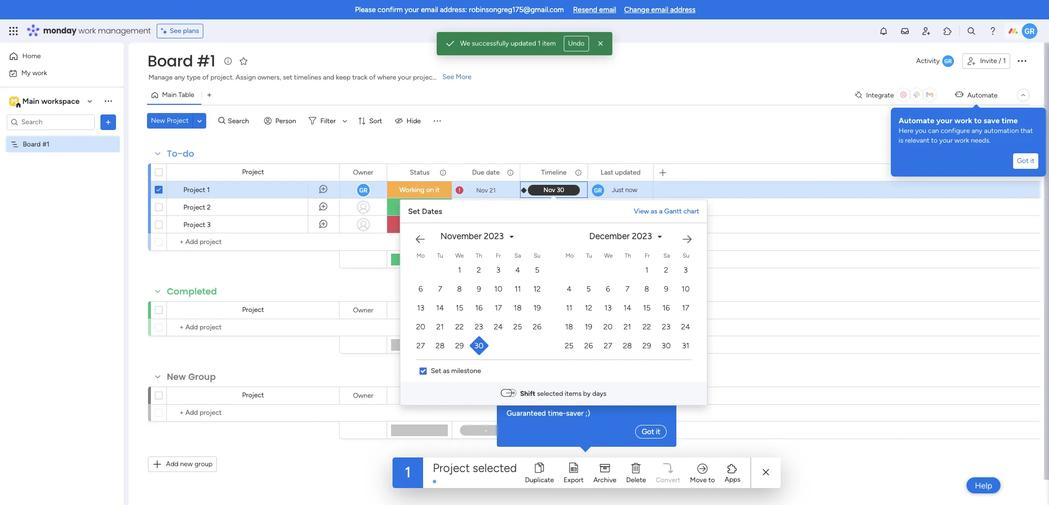 Task type: vqa. For each thing, say whether or not it's contained in the screenshot.


Task type: describe. For each thing, give the bounding box(es) containing it.
2 horizontal spatial 21
[[624, 322, 632, 332]]

2 10 button from the left
[[677, 280, 695, 298]]

got it button
[[1014, 153, 1039, 169]]

9 for 2nd the 9 'button' from right
[[477, 285, 481, 294]]

0 horizontal spatial column information image
[[439, 307, 447, 314]]

working
[[400, 186, 425, 194]]

apps image
[[943, 26, 953, 36]]

1 horizontal spatial column information image
[[575, 169, 583, 176]]

2 17 button from the left
[[677, 299, 695, 317]]

1 tu from the left
[[437, 252, 443, 259]]

and
[[323, 73, 334, 82]]

15 for first 15 button from the left
[[456, 303, 464, 313]]

30 for 2nd 30 button from the right
[[475, 341, 484, 351]]

1 fr from the left
[[496, 252, 501, 259]]

0 horizontal spatial 2
[[207, 203, 211, 212]]

automation
[[985, 127, 1020, 135]]

project 1
[[184, 186, 210, 194]]

nov for nov 22
[[476, 204, 488, 211]]

0 vertical spatial board #1
[[148, 50, 215, 72]]

2 + add project text field from the top
[[172, 322, 335, 334]]

1 8 button from the left
[[451, 280, 469, 298]]

your down 'configure'
[[940, 136, 953, 145]]

1 17 button from the left
[[489, 299, 508, 317]]

archive
[[594, 476, 617, 484]]

1 horizontal spatial 12 button
[[580, 299, 598, 317]]

1 30 button from the left
[[470, 337, 488, 355]]

1 th from the left
[[476, 252, 482, 259]]

0 horizontal spatial 12 button
[[528, 280, 547, 298]]

26 for 26 button to the bottom
[[585, 341, 593, 351]]

nov for nov 23
[[476, 221, 488, 228]]

robinsongreg175@gmail.com
[[469, 5, 564, 14]]

0 vertical spatial 18 button
[[509, 299, 527, 317]]

update
[[588, 377, 612, 385]]

done
[[412, 203, 428, 211]]

project
[[413, 73, 435, 82]]

we down december
[[605, 252, 613, 259]]

see more
[[443, 73, 472, 81]]

options image
[[103, 117, 113, 127]]

8 for 1st 8 button from the right
[[645, 285, 650, 294]]

person
[[276, 117, 296, 125]]

6 for 2nd 6 button
[[606, 285, 611, 294]]

0 vertical spatial board
[[148, 50, 193, 72]]

it for got it button
[[1031, 157, 1035, 165]]

manage any type of project. assign owners, set timelines and keep track of where your project stands.
[[149, 73, 459, 82]]

0 vertical spatial 5 button
[[528, 261, 547, 279]]

new
[[180, 460, 193, 469]]

v2 overdue deadline image
[[456, 186, 464, 195]]

1 horizontal spatial 21
[[490, 187, 496, 194]]

dates
[[422, 207, 442, 216]]

2 button for november 2023
[[470, 261, 488, 279]]

2023 for november 2023
[[484, 231, 504, 242]]

more
[[456, 73, 472, 81]]

26 for leftmost 26 button
[[533, 322, 542, 332]]

guaranteed
[[507, 409, 546, 418]]

add view image
[[207, 92, 211, 99]]

to inside "select multiple items to update column value, edit or move them in one single click."
[[579, 377, 586, 385]]

check image
[[420, 368, 426, 374]]

selected for shift
[[537, 390, 563, 398]]

now
[[626, 186, 638, 194]]

1 ago from the top
[[637, 203, 648, 211]]

#1 inside list box
[[42, 140, 49, 148]]

2 7 from the left
[[626, 285, 630, 294]]

my
[[21, 69, 31, 77]]

1 27 button from the left
[[412, 337, 430, 355]]

milestone
[[452, 367, 481, 375]]

1 due date from the top
[[472, 168, 500, 176]]

where
[[378, 73, 396, 82]]

1 15 button from the left
[[451, 299, 469, 317]]

by
[[584, 390, 591, 398]]

10 for 1st 10 button from left
[[495, 285, 503, 294]]

0 horizontal spatial 3
[[207, 221, 211, 229]]

1 horizontal spatial 23
[[489, 221, 496, 228]]

1 20 button from the left
[[412, 318, 430, 336]]

once!
[[605, 361, 627, 372]]

To-do field
[[165, 148, 197, 160]]

last updated for to-do
[[601, 168, 641, 176]]

18 for rightmost 18 button
[[566, 322, 574, 332]]

18 for topmost 18 button
[[514, 303, 522, 313]]

1 button for november 2023
[[451, 261, 469, 279]]

2 24 button from the left
[[677, 318, 695, 336]]

1 horizontal spatial 18 button
[[560, 318, 579, 336]]

completed
[[167, 286, 217, 298]]

2 15 button from the left
[[638, 299, 656, 317]]

0 vertical spatial 25
[[514, 322, 522, 332]]

1 horizontal spatial 11 button
[[560, 299, 579, 317]]

nov 23
[[476, 221, 496, 228]]

2 sa from the left
[[664, 252, 670, 259]]

we down november
[[456, 252, 464, 259]]

3 for november
[[497, 266, 501, 275]]

2 9 button from the left
[[657, 280, 676, 298]]

board inside list box
[[23, 140, 41, 148]]

resend
[[573, 5, 598, 14]]

owner field for new group
[[351, 391, 376, 401]]

2 13 button from the left
[[599, 299, 618, 317]]

december
[[590, 231, 630, 242]]

0 horizontal spatial 26 button
[[528, 318, 547, 336]]

1 10 button from the left
[[489, 280, 508, 298]]

help image
[[989, 26, 998, 36]]

notifications image
[[879, 26, 889, 36]]

1 minute from the top
[[616, 203, 636, 211]]

2 th from the left
[[625, 252, 631, 259]]

15 for first 15 button from the right
[[643, 303, 651, 313]]

got it for got it button
[[1018, 157, 1035, 165]]

search everything image
[[967, 26, 977, 36]]

email for resend email
[[600, 5, 617, 14]]

1 horizontal spatial 5 button
[[580, 280, 598, 298]]

2 due date field from the top
[[470, 305, 502, 316]]

2 last updated field from the top
[[599, 305, 643, 316]]

automate for automate your work to save time here you can configure any automation that is relevant to your work needs.
[[899, 116, 935, 125]]

v2 search image
[[218, 115, 226, 126]]

to-do
[[167, 148, 194, 160]]

one
[[578, 387, 590, 396]]

add
[[166, 460, 179, 469]]

as for view
[[651, 207, 658, 216]]

2 21 button from the left
[[619, 318, 637, 336]]

last updated for new group
[[601, 392, 641, 400]]

2 6 button from the left
[[599, 280, 618, 298]]

2 minute from the top
[[616, 221, 636, 228]]

27 for 2nd 27 button from the right
[[417, 341, 425, 351]]

hide button
[[391, 113, 427, 129]]

timelines
[[294, 73, 322, 82]]

november 2023
[[441, 231, 504, 242]]

got it link
[[636, 425, 667, 439]]

value,
[[640, 377, 660, 385]]

30 for 1st 30 button from the right
[[662, 341, 671, 351]]

0 horizontal spatial 22
[[456, 322, 464, 332]]

board #1 list box
[[0, 134, 124, 284]]

automate your work to save time here you can configure any automation that is relevant to your work needs.
[[899, 116, 1034, 145]]

status for first status "field" from the bottom of the page
[[410, 306, 430, 314]]

0 horizontal spatial 19 button
[[528, 299, 547, 317]]

delete
[[626, 476, 646, 484]]

1 22 button from the left
[[451, 318, 469, 336]]

1 vertical spatial 25
[[565, 341, 574, 351]]

1 16 button from the left
[[470, 299, 488, 317]]

1 due date field from the top
[[470, 167, 502, 178]]

0 horizontal spatial it
[[436, 186, 440, 194]]

23 for 1st 23 button from the right
[[662, 322, 671, 332]]

1 timeline field from the top
[[539, 167, 569, 178]]

monday work management
[[43, 25, 151, 36]]

date for first due date field from the top
[[486, 168, 500, 176]]

29 for second "29" button
[[643, 341, 652, 351]]

workspace selection element
[[9, 95, 81, 108]]

Search field
[[226, 114, 255, 128]]

2 17 from the left
[[682, 303, 690, 313]]

1 due from the top
[[472, 168, 485, 176]]

0 horizontal spatial 11 button
[[509, 280, 527, 298]]

3 button for november 2023
[[489, 261, 508, 279]]

owner field for to-do
[[351, 167, 376, 178]]

0 vertical spatial #1
[[197, 50, 215, 72]]

in
[[570, 387, 576, 396]]

1 su from the left
[[534, 252, 541, 259]]

1 of from the left
[[202, 73, 209, 82]]

0 vertical spatial 4 button
[[509, 261, 527, 279]]

2 last from the top
[[601, 306, 614, 314]]

track
[[352, 73, 368, 82]]

as for set
[[443, 367, 450, 375]]

8 for 1st 8 button from left
[[457, 285, 462, 294]]

add to favorites image
[[239, 56, 248, 66]]

1 28 button from the left
[[431, 337, 450, 355]]

to right "move"
[[709, 476, 715, 484]]

project.
[[211, 73, 234, 82]]

1 28 from the left
[[436, 341, 445, 351]]

home button
[[6, 49, 104, 64]]

2 23 button from the left
[[657, 318, 676, 336]]

confirm
[[378, 5, 403, 14]]

Search in workspace field
[[20, 117, 81, 128]]

we left successfully
[[460, 39, 470, 48]]

2 last updated from the top
[[601, 306, 641, 314]]

region containing november 2023
[[401, 219, 1001, 368]]

2 7 button from the left
[[619, 280, 637, 298]]

2 30 button from the left
[[657, 337, 676, 355]]

configure
[[941, 127, 971, 135]]

select multiple items to update column value, edit or move them in one single click.
[[507, 377, 660, 396]]

1 horizontal spatial 5
[[587, 285, 591, 294]]

2 due date from the top
[[472, 306, 500, 314]]

items for at
[[571, 361, 593, 372]]

23 for 1st 23 button from the left
[[475, 322, 483, 332]]

update multiple items at once!
[[507, 361, 627, 372]]

options image
[[1017, 55, 1028, 66]]

duplicate
[[525, 476, 554, 484]]

please
[[355, 5, 376, 14]]

automate for automate
[[968, 91, 998, 99]]

19 for 19 button to the bottom
[[585, 322, 593, 332]]

1 vertical spatial 25 button
[[560, 337, 579, 355]]

workspace options image
[[103, 96, 113, 106]]

see for see plans
[[170, 27, 181, 35]]

email for change email address
[[652, 5, 669, 14]]

work down 'configure'
[[955, 136, 970, 145]]

shift
[[521, 390, 536, 398]]

1 vertical spatial 4
[[567, 285, 572, 294]]

activity
[[917, 57, 940, 65]]

edit
[[507, 387, 520, 396]]

show board description image
[[222, 56, 234, 66]]

1 mo from the left
[[417, 252, 425, 259]]

stands.
[[437, 73, 459, 82]]

1 + add project text field from the top
[[172, 236, 335, 248]]

that
[[1021, 127, 1034, 135]]

it for got it link
[[656, 428, 661, 436]]

see plans button
[[157, 24, 204, 38]]

1 inside alert
[[538, 39, 541, 48]]

needs.
[[972, 136, 991, 145]]

keep
[[336, 73, 351, 82]]

undo
[[568, 39, 585, 48]]

1 vertical spatial 26 button
[[580, 337, 598, 355]]

1 24 from the left
[[494, 322, 503, 332]]

6 for 2nd 6 button from right
[[419, 285, 423, 294]]

2 due from the top
[[472, 306, 485, 314]]

nov for nov 21
[[477, 187, 488, 194]]

item
[[543, 39, 556, 48]]

0 horizontal spatial any
[[174, 73, 185, 82]]

Completed field
[[165, 286, 220, 298]]

1 sa from the left
[[515, 252, 521, 259]]

add new group button
[[148, 457, 217, 472]]

1 9 button from the left
[[470, 280, 488, 298]]

1 email from the left
[[421, 5, 438, 14]]

main table button
[[147, 87, 202, 103]]

1 29 button from the left
[[451, 337, 469, 355]]

31 button
[[677, 337, 695, 355]]

0 vertical spatial 11
[[515, 285, 521, 294]]

1 inside 'button'
[[1004, 57, 1007, 65]]

1 14 button from the left
[[431, 299, 450, 317]]

2 button for december 2023
[[657, 261, 676, 279]]

1 21 button from the left
[[431, 318, 450, 336]]

them
[[551, 387, 568, 396]]

assign
[[236, 73, 256, 82]]

you
[[916, 127, 927, 135]]

last for do
[[601, 168, 614, 176]]

3 timeline field from the top
[[539, 391, 569, 401]]

main workspace
[[22, 96, 80, 106]]

2 of from the left
[[369, 73, 376, 82]]

2 for november
[[477, 266, 481, 275]]

home
[[22, 52, 41, 60]]

stuck
[[411, 220, 429, 229]]

New Group field
[[165, 371, 218, 384]]

1 7 button from the left
[[431, 280, 450, 298]]

invite
[[981, 57, 998, 65]]

0 horizontal spatial 4
[[516, 266, 520, 275]]

2 14 button from the left
[[619, 299, 637, 317]]

time
[[1002, 116, 1018, 125]]

just
[[612, 186, 624, 194]]

set dates
[[408, 207, 442, 216]]

2 1 minute ago from the top
[[612, 221, 648, 228]]

apps
[[725, 476, 741, 484]]

board #1 inside list box
[[23, 140, 49, 148]]

type
[[187, 73, 201, 82]]

new project
[[151, 117, 189, 125]]

1 13 button from the left
[[412, 299, 430, 317]]

new project button
[[147, 113, 193, 129]]

collapse board header image
[[1020, 91, 1028, 99]]

here
[[899, 127, 914, 135]]

is
[[899, 136, 904, 145]]

filter
[[321, 117, 336, 125]]

to left save on the top right of the page
[[975, 116, 982, 125]]

2 16 button from the left
[[657, 299, 676, 317]]

1 horizontal spatial 22
[[489, 204, 496, 211]]

project inside button
[[167, 117, 189, 125]]

timeline for 2nd timeline field from the bottom of the page
[[542, 306, 567, 314]]



Task type: locate. For each thing, give the bounding box(es) containing it.
30 button left 31 button
[[657, 337, 676, 355]]

0 horizontal spatial 20 button
[[412, 318, 430, 336]]

option
[[0, 135, 124, 137]]

1 horizontal spatial got it
[[1018, 157, 1035, 165]]

0 horizontal spatial 18
[[514, 303, 522, 313]]

new
[[151, 117, 165, 125], [167, 371, 186, 383]]

2 date from the top
[[486, 306, 500, 314]]

minute down just now
[[616, 203, 636, 211]]

new left group
[[167, 371, 186, 383]]

26 up update multiple items at once!
[[585, 341, 593, 351]]

2 30 from the left
[[662, 341, 671, 351]]

+ Add project text field
[[172, 407, 335, 419]]

21 up the once!
[[624, 322, 632, 332]]

2 tu from the left
[[586, 252, 592, 259]]

automate
[[968, 91, 998, 99], [899, 116, 935, 125]]

it
[[1031, 157, 1035, 165], [436, 186, 440, 194], [656, 428, 661, 436]]

0 horizontal spatial 20
[[416, 322, 426, 332]]

it inside got it button
[[1031, 157, 1035, 165]]

your right confirm
[[405, 5, 419, 14]]

on
[[426, 186, 434, 194]]

2023 for december 2023
[[632, 231, 652, 242]]

any left type
[[174, 73, 185, 82]]

december 2023
[[590, 231, 652, 242]]

0 vertical spatial items
[[571, 361, 593, 372]]

0 vertical spatial nov
[[477, 187, 488, 194]]

view as a gantt chart
[[634, 207, 700, 216]]

angle down image
[[197, 117, 202, 125]]

28 up the once!
[[623, 341, 632, 351]]

selected for project
[[473, 461, 517, 475]]

your right the where
[[398, 73, 412, 82]]

set for set as milestone
[[431, 367, 442, 375]]

11 button
[[509, 280, 527, 298], [560, 299, 579, 317]]

14 for 1st 14 button from left
[[436, 303, 444, 313]]

nov down the nov 21
[[476, 204, 488, 211]]

2 for december
[[665, 266, 669, 275]]

undo button
[[564, 36, 589, 51]]

6 button
[[412, 280, 430, 298], [599, 280, 618, 298]]

1 date from the top
[[486, 168, 500, 176]]

2 29 button from the left
[[638, 337, 656, 355]]

working on it
[[400, 186, 440, 194]]

owner for do
[[353, 168, 374, 176]]

see left more
[[443, 73, 454, 81]]

multiple for select
[[530, 377, 557, 385]]

0 horizontal spatial got it
[[642, 428, 661, 436]]

0 vertical spatial timeline field
[[539, 167, 569, 178]]

14 button
[[431, 299, 450, 317], [619, 299, 637, 317]]

21 button
[[431, 318, 450, 336], [619, 318, 637, 336]]

1 vertical spatial minute
[[616, 221, 636, 228]]

tu down december
[[586, 252, 592, 259]]

automate up you
[[899, 116, 935, 125]]

1 button
[[451, 261, 469, 279], [638, 261, 656, 279]]

1 last updated from the top
[[601, 168, 641, 176]]

2 su from the left
[[683, 252, 690, 259]]

21 button up the once!
[[619, 318, 637, 336]]

nov up november 2023
[[476, 221, 488, 228]]

30 left 31 button
[[662, 341, 671, 351]]

got for got it link
[[642, 428, 654, 436]]

0 horizontal spatial #1
[[42, 140, 49, 148]]

or
[[522, 387, 529, 396]]

2 vertical spatial nov
[[476, 221, 488, 228]]

20 for second 20 button from the left
[[604, 322, 613, 332]]

1 vertical spatial status field
[[408, 305, 432, 316]]

1 horizontal spatial 17
[[682, 303, 690, 313]]

to up "one" on the bottom right of page
[[579, 377, 586, 385]]

27 for 1st 27 button from the right
[[604, 341, 613, 351]]

1 horizontal spatial 25
[[565, 341, 574, 351]]

1 vertical spatial timeline
[[542, 306, 567, 314]]

as left 'a' on the right
[[651, 207, 658, 216]]

main table
[[162, 91, 194, 99]]

work
[[78, 25, 96, 36], [32, 69, 47, 77], [955, 116, 973, 125], [955, 136, 970, 145]]

1 vertical spatial got it
[[642, 428, 661, 436]]

1 timeline from the top
[[542, 168, 567, 176]]

column information image
[[575, 169, 583, 176], [439, 307, 447, 314]]

got it for got it link
[[642, 428, 661, 436]]

2 horizontal spatial 22
[[643, 322, 652, 332]]

0 horizontal spatial 10 button
[[489, 280, 508, 298]]

Status field
[[408, 167, 432, 178], [408, 305, 432, 316]]

got
[[1018, 157, 1029, 165], [642, 428, 654, 436]]

2 27 from the left
[[604, 341, 613, 351]]

new for new group
[[167, 371, 186, 383]]

at
[[595, 361, 603, 372]]

21
[[490, 187, 496, 194], [437, 322, 444, 332], [624, 322, 632, 332]]

see left plans
[[170, 27, 181, 35]]

1 vertical spatial board
[[23, 140, 41, 148]]

0 vertical spatial set
[[408, 207, 420, 216]]

0 horizontal spatial new
[[151, 117, 165, 125]]

date for first due date field from the bottom of the page
[[486, 306, 500, 314]]

Board #1 field
[[145, 50, 218, 72]]

main for main table
[[162, 91, 177, 99]]

0 horizontal spatial 25 button
[[509, 318, 527, 336]]

change email address link
[[624, 5, 696, 14]]

v2 done deadline image
[[456, 203, 464, 212]]

1 2 button from the left
[[470, 261, 488, 279]]

1 16 from the left
[[475, 303, 483, 313]]

29
[[455, 341, 464, 351], [643, 341, 652, 351]]

last for group
[[601, 392, 614, 400]]

any up 'needs.'
[[972, 127, 983, 135]]

last updated field for new group
[[599, 391, 643, 401]]

11
[[515, 285, 521, 294], [566, 303, 573, 313]]

shift selected items by days
[[521, 390, 607, 398]]

Last updated field
[[599, 167, 643, 178], [599, 305, 643, 316], [599, 391, 643, 401]]

days
[[593, 390, 607, 398]]

nov up nov 22
[[477, 187, 488, 194]]

table
[[178, 91, 194, 99]]

2 28 button from the left
[[619, 337, 637, 355]]

1 1 minute ago from the top
[[612, 203, 648, 211]]

board #1
[[148, 50, 215, 72], [23, 140, 49, 148]]

it inside got it link
[[656, 428, 661, 436]]

3 button for december 2023
[[677, 261, 695, 279]]

to down can
[[932, 136, 938, 145]]

alert
[[437, 32, 613, 55]]

region
[[401, 219, 1001, 368]]

4 button
[[509, 261, 527, 279], [560, 280, 579, 298]]

multiple up move
[[530, 377, 557, 385]]

1 24 button from the left
[[489, 318, 508, 336]]

of right type
[[202, 73, 209, 82]]

as left the milestone
[[443, 367, 450, 375]]

1 10 from the left
[[495, 285, 503, 294]]

#1 up type
[[197, 50, 215, 72]]

just now
[[612, 186, 638, 194]]

0 vertical spatial 11 button
[[509, 280, 527, 298]]

20 button up the once!
[[599, 318, 618, 336]]

3
[[207, 221, 211, 229], [497, 266, 501, 275], [684, 266, 688, 275]]

3 last from the top
[[601, 392, 614, 400]]

1 horizontal spatial 7 button
[[619, 280, 637, 298]]

caret down image
[[658, 233, 662, 240]]

2 2023 from the left
[[632, 231, 652, 242]]

last
[[601, 168, 614, 176], [601, 306, 614, 314], [601, 392, 614, 400]]

ago down view
[[637, 221, 648, 228]]

items for to
[[559, 377, 577, 385]]

0 horizontal spatial 21
[[437, 322, 444, 332]]

13
[[417, 303, 425, 313], [605, 303, 612, 313]]

2 8 button from the left
[[638, 280, 656, 298]]

board down search in workspace field
[[23, 140, 41, 148]]

nov 21
[[477, 187, 496, 194]]

5 button
[[528, 261, 547, 279], [580, 280, 598, 298]]

see inside button
[[170, 27, 181, 35]]

2 20 button from the left
[[599, 318, 618, 336]]

20 for second 20 button from right
[[416, 322, 426, 332]]

2 vertical spatial last updated
[[601, 392, 641, 400]]

0 horizontal spatial email
[[421, 5, 438, 14]]

2 timeline from the top
[[542, 306, 567, 314]]

1 7 from the left
[[438, 285, 442, 294]]

2 22 button from the left
[[638, 318, 656, 336]]

2 ago from the top
[[637, 221, 648, 228]]

work right monday
[[78, 25, 96, 36]]

3 for december
[[684, 266, 688, 275]]

21 up nov 22
[[490, 187, 496, 194]]

9 for 1st the 9 'button' from right
[[664, 285, 669, 294]]

1 vertical spatial 5
[[587, 285, 591, 294]]

1 owner field from the top
[[351, 167, 376, 178]]

select
[[507, 377, 528, 385]]

set right check icon
[[431, 367, 442, 375]]

automate inside automate your work to save time here you can configure any automation that is relevant to your work needs.
[[899, 116, 935, 125]]

24 button up update on the bottom of page
[[489, 318, 508, 336]]

board #1 up type
[[148, 50, 215, 72]]

items inside "select multiple items to update column value, edit or move them in one single click."
[[559, 377, 577, 385]]

1 vertical spatial set
[[431, 367, 442, 375]]

new inside new project button
[[151, 117, 165, 125]]

20 button up check icon
[[412, 318, 430, 336]]

successfully
[[472, 39, 509, 48]]

29 for second "29" button from right
[[455, 341, 464, 351]]

got inside button
[[1018, 157, 1029, 165]]

1 vertical spatial due date field
[[470, 305, 502, 316]]

inbox image
[[901, 26, 910, 36]]

28 button up set as milestone at the bottom of the page
[[431, 337, 450, 355]]

1 horizontal spatial 26
[[585, 341, 593, 351]]

1 horizontal spatial 13
[[605, 303, 612, 313]]

your up can
[[937, 116, 953, 125]]

main for main workspace
[[22, 96, 39, 106]]

0 horizontal spatial 15 button
[[451, 299, 469, 317]]

1 horizontal spatial 19 button
[[580, 318, 598, 336]]

26 button up update on the bottom of page
[[528, 318, 547, 336]]

0 horizontal spatial 9
[[477, 285, 481, 294]]

timeline for third timeline field from the bottom of the page
[[542, 168, 567, 176]]

1 vertical spatial due
[[472, 306, 485, 314]]

28
[[436, 341, 445, 351], [623, 341, 632, 351]]

1 horizontal spatial 7
[[626, 285, 630, 294]]

th down november 2023
[[476, 252, 482, 259]]

1 6 from the left
[[419, 285, 423, 294]]

2 timeline field from the top
[[539, 305, 569, 316]]

invite members image
[[922, 26, 932, 36]]

1 horizontal spatial 28
[[623, 341, 632, 351]]

work inside button
[[32, 69, 47, 77]]

please confirm your email address: robinsongreg175@gmail.com
[[355, 5, 564, 14]]

0 vertical spatial 5
[[535, 266, 540, 275]]

1 horizontal spatial new
[[167, 371, 186, 383]]

1 horizontal spatial 24 button
[[677, 318, 695, 336]]

1 vertical spatial status
[[410, 306, 430, 314]]

1 horizontal spatial 8 button
[[638, 280, 656, 298]]

caret down image
[[510, 233, 514, 240]]

14 for 2nd 14 button from left
[[624, 303, 632, 313]]

workspace image
[[9, 96, 19, 107]]

2 6 from the left
[[606, 285, 611, 294]]

set as milestone
[[431, 367, 481, 375]]

27 up the once!
[[604, 341, 613, 351]]

1 3 button from the left
[[489, 261, 508, 279]]

1 status field from the top
[[408, 167, 432, 178]]

1 horizontal spatial 4 button
[[560, 280, 579, 298]]

1 horizontal spatial 27
[[604, 341, 613, 351]]

help button
[[967, 478, 1001, 494]]

got it inside button
[[1018, 157, 1035, 165]]

can
[[929, 127, 940, 135]]

su down chart
[[683, 252, 690, 259]]

main inside button
[[162, 91, 177, 99]]

0 horizontal spatial 17
[[495, 303, 502, 313]]

email left address:
[[421, 5, 438, 14]]

28 button up the once!
[[619, 337, 637, 355]]

1 vertical spatial any
[[972, 127, 983, 135]]

26 button up at
[[580, 337, 598, 355]]

select product image
[[9, 26, 18, 36]]

29 button up value,
[[638, 337, 656, 355]]

27 button up the once!
[[599, 337, 618, 355]]

2 button down november 2023
[[470, 261, 488, 279]]

set up stuck
[[408, 207, 420, 216]]

chart
[[684, 207, 700, 216]]

2023 down nov 23
[[484, 231, 504, 242]]

0 vertical spatial new
[[151, 117, 165, 125]]

2 15 from the left
[[643, 303, 651, 313]]

new down main table button
[[151, 117, 165, 125]]

19
[[534, 303, 541, 313], [585, 322, 593, 332]]

0 horizontal spatial th
[[476, 252, 482, 259]]

board up manage
[[148, 50, 193, 72]]

29 up set as milestone at the bottom of the page
[[455, 341, 464, 351]]

main left table
[[162, 91, 177, 99]]

of right track
[[369, 73, 376, 82]]

th down december 2023
[[625, 252, 631, 259]]

items left by
[[565, 390, 582, 398]]

sa
[[515, 252, 521, 259], [664, 252, 670, 259]]

19 button
[[528, 299, 547, 317], [580, 318, 598, 336]]

1 horizontal spatial 20 button
[[599, 318, 618, 336]]

1 20 from the left
[[416, 322, 426, 332]]

20 button
[[412, 318, 430, 336], [599, 318, 618, 336]]

0 vertical spatial 26 button
[[528, 318, 547, 336]]

1 horizontal spatial 2 button
[[657, 261, 676, 279]]

0 vertical spatial status
[[410, 168, 430, 176]]

1 vertical spatial 26
[[585, 341, 593, 351]]

0 horizontal spatial 27 button
[[412, 337, 430, 355]]

1 vertical spatial 19 button
[[580, 318, 598, 336]]

items left at
[[571, 361, 593, 372]]

2023 left caret down icon
[[632, 231, 652, 242]]

2 status from the top
[[410, 306, 430, 314]]

1 vertical spatial selected
[[473, 461, 517, 475]]

1 horizontal spatial 12
[[585, 303, 593, 313]]

fr down december 2023
[[645, 252, 650, 259]]

1 vertical spatial last
[[601, 306, 614, 314]]

multiple up them
[[538, 361, 569, 372]]

resend email
[[573, 5, 617, 14]]

10 for first 10 button from right
[[682, 285, 690, 294]]

21 button up set as milestone at the bottom of the page
[[431, 318, 450, 336]]

1 horizontal spatial 6 button
[[599, 280, 618, 298]]

su down dapulse checkmark sign icon
[[534, 252, 541, 259]]

a
[[659, 207, 663, 216]]

project selected
[[433, 461, 517, 475]]

12 for 12 button to the left
[[534, 285, 541, 294]]

1 horizontal spatial su
[[683, 252, 690, 259]]

1 horizontal spatial 4
[[567, 285, 572, 294]]

0 horizontal spatial 9 button
[[470, 280, 488, 298]]

automate your work to save time heading
[[899, 116, 1039, 126]]

2 vertical spatial it
[[656, 428, 661, 436]]

20 up check icon
[[416, 322, 426, 332]]

status
[[410, 168, 430, 176], [410, 306, 430, 314]]

main inside the workspace selection element
[[22, 96, 39, 106]]

1 vertical spatial 11 button
[[560, 299, 579, 317]]

+ Add project text field
[[172, 236, 335, 248], [172, 322, 335, 334]]

29 button up set as milestone at the bottom of the page
[[451, 337, 469, 355]]

2 owner from the top
[[353, 306, 374, 314]]

project
[[167, 117, 189, 125], [242, 168, 264, 176], [184, 186, 205, 194], [184, 203, 205, 212], [184, 221, 205, 229], [242, 306, 264, 314], [242, 391, 264, 400], [433, 461, 470, 475]]

None field
[[470, 391, 502, 401]]

22
[[489, 204, 496, 211], [456, 322, 464, 332], [643, 322, 652, 332]]

1 9 from the left
[[477, 285, 481, 294]]

last updated field for to-do
[[599, 167, 643, 178]]

27 up check icon
[[417, 341, 425, 351]]

1 6 button from the left
[[412, 280, 430, 298]]

Timeline field
[[539, 167, 569, 178], [539, 305, 569, 316], [539, 391, 569, 401]]

Owner field
[[351, 167, 376, 178], [351, 305, 376, 316], [351, 391, 376, 401]]

1 button for december 2023
[[638, 261, 656, 279]]

2 mo from the left
[[566, 252, 574, 259]]

monday
[[43, 25, 77, 36]]

29 up value,
[[643, 341, 652, 351]]

project 3
[[184, 221, 211, 229]]

2 24 from the left
[[682, 322, 691, 332]]

1 vertical spatial #1
[[42, 140, 49, 148]]

26 up update on the bottom of page
[[533, 322, 542, 332]]

1 horizontal spatial tu
[[586, 252, 592, 259]]

1 horizontal spatial sa
[[664, 252, 670, 259]]

person button
[[260, 113, 302, 129]]

1 horizontal spatial 18
[[566, 322, 574, 332]]

tu down november
[[437, 252, 443, 259]]

close image
[[596, 39, 606, 49]]

2 14 from the left
[[624, 303, 632, 313]]

3 email from the left
[[652, 5, 669, 14]]

0 vertical spatial 25 button
[[509, 318, 527, 336]]

19 for the left 19 button
[[534, 303, 541, 313]]

0 vertical spatial 1 minute ago
[[612, 203, 648, 211]]

to
[[975, 116, 982, 125], [932, 136, 938, 145], [579, 377, 586, 385], [709, 476, 715, 484]]

dapulse integrations image
[[856, 92, 863, 99]]

2 27 button from the left
[[599, 337, 618, 355]]

1 30 from the left
[[475, 341, 484, 351]]

3 owner field from the top
[[351, 391, 376, 401]]

new inside new group field
[[167, 371, 186, 383]]

automate right autopilot image
[[968, 91, 998, 99]]

new group
[[167, 371, 216, 383]]

1 horizontal spatial 25 button
[[560, 337, 579, 355]]

click.
[[614, 387, 631, 396]]

24 button up 31 button
[[677, 318, 695, 336]]

autopilot image
[[956, 88, 964, 101]]

30 up the milestone
[[475, 341, 484, 351]]

0 horizontal spatial 25
[[514, 322, 522, 332]]

invite / 1
[[981, 57, 1007, 65]]

items for by
[[565, 390, 582, 398]]

2 13 from the left
[[605, 303, 612, 313]]

0 horizontal spatial as
[[443, 367, 450, 375]]

16 button
[[470, 299, 488, 317], [657, 299, 676, 317]]

12 for 12 button to the right
[[585, 303, 593, 313]]

1 17 from the left
[[495, 303, 502, 313]]

board #1 down search in workspace field
[[23, 140, 49, 148]]

1 29 from the left
[[455, 341, 464, 351]]

management
[[98, 25, 151, 36]]

ago
[[637, 203, 648, 211], [637, 221, 648, 228]]

greg robinson image
[[1023, 23, 1038, 39]]

1 14 from the left
[[436, 303, 444, 313]]

3 last updated from the top
[[601, 392, 641, 400]]

1 27 from the left
[[417, 341, 425, 351]]

email right resend
[[600, 5, 617, 14]]

work up 'configure'
[[955, 116, 973, 125]]

25 button up update on the bottom of page
[[509, 318, 527, 336]]

2 owner field from the top
[[351, 305, 376, 316]]

0 horizontal spatial 28
[[436, 341, 445, 351]]

30 button up the milestone
[[470, 337, 488, 355]]

fr down november 2023
[[496, 252, 501, 259]]

1 horizontal spatial 23 button
[[657, 318, 676, 336]]

25 button up update multiple items at once!
[[560, 337, 579, 355]]

last updated
[[601, 168, 641, 176], [601, 306, 641, 314], [601, 392, 641, 400]]

ago left 'a' on the right
[[637, 203, 648, 211]]

0 vertical spatial 19
[[534, 303, 541, 313]]

Due date field
[[470, 167, 502, 178], [470, 305, 502, 316]]

1 vertical spatial it
[[436, 186, 440, 194]]

1 13 from the left
[[417, 303, 425, 313]]

alert containing we successfully updated 1 item
[[437, 32, 613, 55]]

2 16 from the left
[[663, 303, 670, 313]]

0 horizontal spatial 5 button
[[528, 261, 547, 279]]

minute up december 2023
[[616, 221, 636, 228]]

2 9 from the left
[[664, 285, 669, 294]]

25 up update multiple items at once!
[[565, 341, 574, 351]]

20 up the once!
[[604, 322, 613, 332]]

relevant
[[906, 136, 930, 145]]

1 minute ago down now
[[612, 203, 648, 211]]

2 button down caret down icon
[[657, 261, 676, 279]]

guaranteed time-saver ;)
[[507, 409, 590, 418]]

1 horizontal spatial automate
[[968, 91, 998, 99]]

we successfully updated 1 item
[[460, 39, 556, 48]]

28 up set as milestone at the bottom of the page
[[436, 341, 445, 351]]

owners,
[[258, 73, 281, 82]]

0 vertical spatial got it
[[1018, 157, 1035, 165]]

27
[[417, 341, 425, 351], [604, 341, 613, 351]]

/
[[999, 57, 1002, 65]]

got for got it button
[[1018, 157, 1029, 165]]

2 20 from the left
[[604, 322, 613, 332]]

0 horizontal spatial 2023
[[484, 231, 504, 242]]

any inside automate your work to save time here you can configure any automation that is relevant to your work needs.
[[972, 127, 983, 135]]

tu
[[437, 252, 443, 259], [586, 252, 592, 259]]

dapulse checkmark sign image
[[531, 202, 536, 214]]

group
[[188, 371, 216, 383]]

items up in in the bottom right of the page
[[559, 377, 577, 385]]

1 23 button from the left
[[470, 318, 488, 336]]

see for see more
[[443, 73, 454, 81]]

timeline for first timeline field from the bottom of the page
[[542, 392, 567, 400]]

1 button down november
[[451, 261, 469, 279]]

2023
[[484, 231, 504, 242], [632, 231, 652, 242]]

set for set dates
[[408, 207, 420, 216]]

move
[[690, 476, 707, 484]]

status for 2nd status "field" from the bottom
[[410, 168, 430, 176]]

2 fr from the left
[[645, 252, 650, 259]]

9 button
[[470, 280, 488, 298], [657, 280, 676, 298]]

0 horizontal spatial 17 button
[[489, 299, 508, 317]]

2 8 from the left
[[645, 285, 650, 294]]

main right workspace image
[[22, 96, 39, 106]]

2 status field from the top
[[408, 305, 432, 316]]

1 vertical spatial + add project text field
[[172, 322, 335, 334]]

27 button up check icon
[[412, 337, 430, 355]]

multiple for update
[[538, 361, 569, 372]]

column information image
[[439, 169, 447, 176], [507, 169, 515, 176], [507, 392, 515, 400], [575, 392, 583, 400]]

1 status from the top
[[410, 168, 430, 176]]

address
[[671, 5, 696, 14]]

1 button down december 2023
[[638, 261, 656, 279]]

1 vertical spatial 1 minute ago
[[612, 221, 648, 228]]

arrow down image
[[339, 115, 351, 127]]

2 28 from the left
[[623, 341, 632, 351]]

multiple inside "select multiple items to update column value, edit or move them in one single click."
[[530, 377, 557, 385]]

1 horizontal spatial 6
[[606, 285, 611, 294]]

1 vertical spatial 11
[[566, 303, 573, 313]]

menu image
[[433, 116, 442, 126]]

1 15 from the left
[[456, 303, 464, 313]]

25 up update on the bottom of page
[[514, 322, 522, 332]]

work right my
[[32, 69, 47, 77]]

1 horizontal spatial 3 button
[[677, 261, 695, 279]]

2 1 button from the left
[[638, 261, 656, 279]]

1 vertical spatial 4 button
[[560, 280, 579, 298]]

filter button
[[305, 113, 351, 129]]

1 horizontal spatial it
[[656, 428, 661, 436]]

integrate
[[867, 91, 895, 99]]

0 vertical spatial selected
[[537, 390, 563, 398]]

nov
[[477, 187, 488, 194], [476, 204, 488, 211], [476, 221, 488, 228]]

1 minute ago up december 2023
[[612, 221, 648, 228]]

0 vertical spatial minute
[[616, 203, 636, 211]]

project 2
[[184, 203, 211, 212]]

3 timeline from the top
[[542, 392, 567, 400]]

new for new project
[[151, 117, 165, 125]]

owner for group
[[353, 392, 374, 400]]

1 vertical spatial 18 button
[[560, 318, 579, 336]]

do
[[183, 148, 194, 160]]



